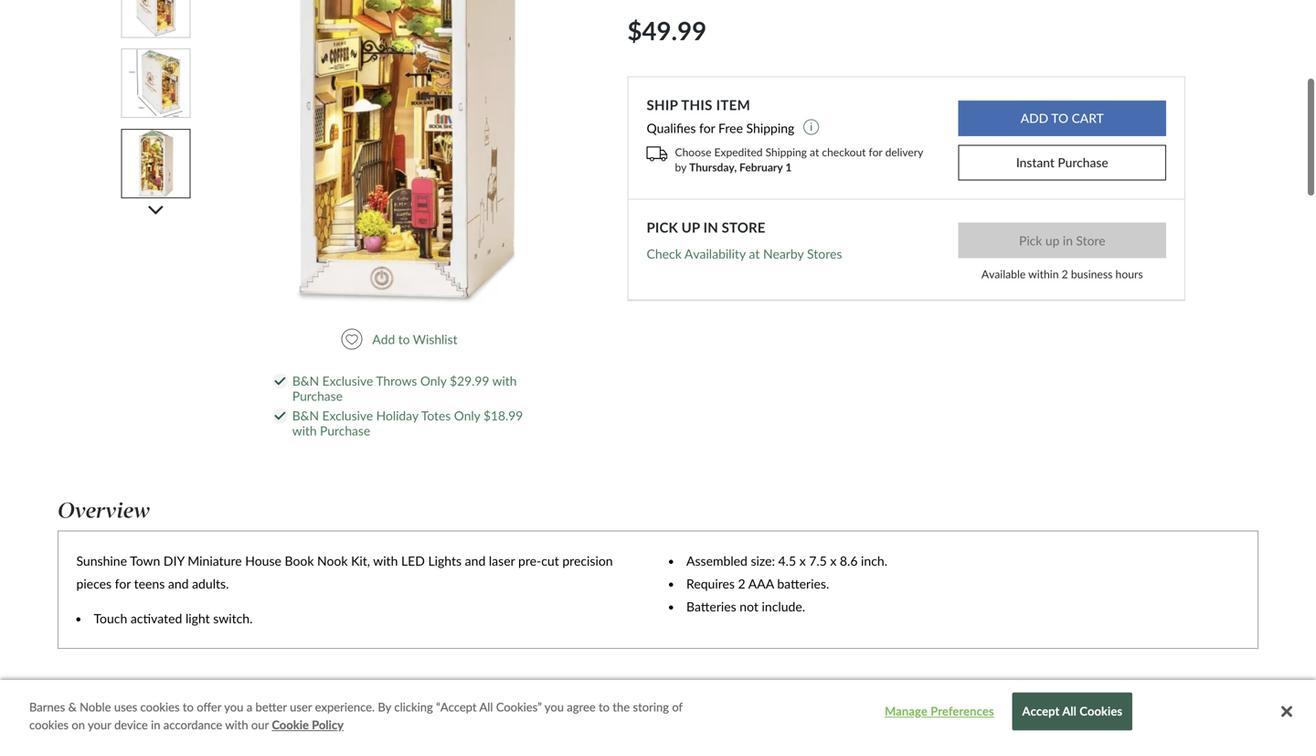 Task type: describe. For each thing, give the bounding box(es) containing it.
light
[[186, 611, 210, 626]]

1 horizontal spatial 2
[[1062, 267, 1068, 281]]

assembled size: 4.5 x 7.5 x 8.6 inch. requires 2 aaa batteries. batteries not include.
[[687, 553, 888, 615]]

1 horizontal spatial to
[[398, 332, 410, 347]]

town
[[130, 553, 160, 568]]

check availability at nearby stores
[[647, 246, 842, 261]]

adults.
[[192, 576, 229, 591]]

b&n exclusive throws only $29.99 with purchase
[[292, 374, 517, 404]]

device
[[114, 718, 148, 732]]

assembled
[[687, 553, 748, 568]]

thursday,
[[689, 160, 737, 173]]

touch
[[94, 611, 127, 626]]

accept
[[1022, 704, 1060, 719]]

accept all cookies
[[1022, 704, 1123, 719]]

free
[[719, 120, 743, 136]]

accept all cookies button
[[1012, 693, 1133, 731]]

with inside b&n exclusive holiday totes only $18.99 with purchase
[[292, 423, 317, 439]]

cookies
[[1080, 704, 1123, 719]]

cookie policy
[[272, 718, 344, 732]]

ship
[[647, 97, 678, 113]]

business hours
[[1071, 267, 1143, 281]]

cut
[[541, 553, 559, 568]]

check image for with
[[274, 412, 286, 420]]

diy miniature bookend: sunshine town image
[[295, 0, 518, 304]]

sunshine
[[76, 553, 127, 568]]

0 horizontal spatial cookies
[[29, 718, 69, 732]]

in
[[704, 219, 718, 235]]

0 vertical spatial and
[[465, 553, 486, 568]]

offer
[[197, 700, 221, 714]]

teens
[[134, 576, 165, 591]]

inch.
[[861, 553, 888, 568]]

wishlist
[[413, 332, 458, 347]]

for inside ship this item qualifies for free shipping
[[699, 120, 715, 136]]

barnes
[[29, 700, 65, 714]]

delivery
[[885, 145, 923, 159]]

availability
[[685, 246, 746, 261]]

exclusive for with
[[322, 408, 373, 423]]

alternative view 2 of diy miniature bookend: sunshine town image
[[136, 0, 176, 37]]

1 x from the left
[[800, 553, 806, 568]]

manage
[[885, 704, 928, 719]]

2 x from the left
[[830, 553, 837, 568]]

sunshine town diy miniature house book nook kit, with led lights and laser pre-cut precision pieces for teens and adults.
[[76, 553, 613, 591]]

overview
[[58, 497, 150, 524]]

pick up in store
[[647, 219, 766, 235]]

store
[[722, 219, 766, 235]]

b&n for purchase
[[292, 374, 319, 389]]

exclusive for purchase
[[322, 374, 373, 389]]

purchase inside b&n exclusive throws only $29.99 with purchase
[[292, 389, 343, 404]]

a
[[247, 700, 252, 714]]

agree
[[567, 700, 596, 714]]

instant purchase button
[[959, 145, 1166, 181]]

preferences
[[931, 704, 994, 719]]

4.5
[[778, 553, 796, 568]]

policy
[[312, 718, 344, 732]]

cookie policy link
[[272, 716, 344, 734]]

alternative view 3 of diy miniature bookend: sunshine town image
[[129, 49, 183, 117]]

laser
[[489, 553, 515, 568]]

alternative view 4 of diy miniature bookend: sunshine town image
[[138, 130, 174, 197]]

all inside button
[[1062, 704, 1077, 719]]

add to wishlist link
[[341, 329, 466, 350]]

cookies"
[[496, 700, 542, 714]]

clicking
[[394, 700, 433, 714]]

available
[[982, 267, 1026, 281]]

1
[[786, 160, 792, 173]]

pick
[[647, 219, 678, 235]]

b&n exclusive holiday totes only $18.99 with purchase link
[[292, 408, 534, 439]]

noble
[[80, 700, 111, 714]]

also
[[658, 690, 702, 717]]

uses
[[114, 700, 137, 714]]

8.6
[[840, 553, 858, 568]]

1 you from the left
[[224, 700, 244, 714]]

lights
[[428, 553, 462, 568]]

b&n exclusive throws only $29.99 with purchase link
[[292, 374, 534, 404]]

diy
[[164, 553, 184, 568]]

cookie
[[272, 718, 309, 732]]

thursday, february 1
[[689, 160, 792, 173]]

$49.99
[[628, 15, 713, 46]]

up
[[682, 219, 700, 235]]

check
[[647, 246, 682, 261]]

at inside choose expedited shipping at checkout for delivery by
[[810, 145, 819, 159]]

add
[[372, 332, 395, 347]]

for inside sunshine town diy miniature house book nook kit, with led lights and laser pre-cut precision pieces for teens and adults.
[[115, 576, 131, 591]]

storing
[[633, 700, 669, 714]]

miniature
[[188, 553, 242, 568]]

0 horizontal spatial to
[[183, 700, 194, 714]]

within
[[1029, 267, 1059, 281]]

$29.99
[[450, 374, 489, 389]]

totes
[[421, 408, 451, 423]]

only inside b&n exclusive throws only $29.99 with purchase
[[420, 374, 447, 389]]

shipping inside ship this item qualifies for free shipping
[[746, 120, 795, 136]]



Task type: vqa. For each thing, say whether or not it's contained in the screenshot.
Totes on the left of the page
yes



Task type: locate. For each thing, give the bounding box(es) containing it.
2 inside the assembled size: 4.5 x 7.5 x 8.6 inch. requires 2 aaa batteries. batteries not include.
[[738, 576, 746, 591]]

available within 2 business hours
[[982, 267, 1143, 281]]

2 check image from the top
[[274, 412, 286, 420]]

0 vertical spatial exclusive
[[322, 374, 373, 389]]

x
[[800, 553, 806, 568], [830, 553, 837, 568]]

0 vertical spatial at
[[810, 145, 819, 159]]

qualifies
[[647, 120, 696, 136]]

to up accordance
[[183, 700, 194, 714]]

check image
[[274, 377, 286, 385], [274, 412, 286, 420]]

1 horizontal spatial all
[[1062, 704, 1077, 719]]

1 vertical spatial only
[[454, 408, 480, 423]]

for
[[699, 120, 715, 136], [869, 145, 883, 159], [115, 576, 131, 591]]

user
[[290, 700, 312, 714]]

all
[[479, 700, 493, 714], [1062, 704, 1077, 719]]

2 exclusive from the top
[[322, 408, 373, 423]]

0 vertical spatial 2
[[1062, 267, 1068, 281]]

2 horizontal spatial to
[[599, 700, 610, 714]]

may
[[611, 690, 653, 717]]

1 horizontal spatial x
[[830, 553, 837, 568]]

holiday
[[376, 408, 418, 423]]

0 horizontal spatial only
[[420, 374, 447, 389]]

0 vertical spatial only
[[420, 374, 447, 389]]

aaa
[[748, 576, 774, 591]]

b&n inside b&n exclusive holiday totes only $18.99 with purchase
[[292, 408, 319, 423]]

barnes & noble uses cookies to offer you a better user experience. by clicking "accept all cookies" you agree to the storing of cookies on your device in accordance with our
[[29, 700, 683, 732]]

exclusive left holiday
[[322, 408, 373, 423]]

only
[[420, 374, 447, 389], [454, 408, 480, 423]]

0 horizontal spatial all
[[479, 700, 493, 714]]

for inside choose expedited shipping at checkout for delivery by
[[869, 145, 883, 159]]

your
[[88, 718, 111, 732]]

1 horizontal spatial only
[[454, 408, 480, 423]]

0 vertical spatial for
[[699, 120, 715, 136]]

privacy alert dialog
[[0, 680, 1316, 743]]

b&n exclusive holiday totes only $18.99 with purchase
[[292, 408, 523, 439]]

batteries.
[[777, 576, 829, 591]]

1 vertical spatial 2
[[738, 576, 746, 591]]

2 b&n from the top
[[292, 408, 319, 423]]

check image for purchase
[[274, 377, 286, 385]]

you may also like section
[[48, 685, 1268, 717]]

nearby stores
[[763, 246, 842, 261]]

touch activated light switch.
[[94, 611, 253, 626]]

0 horizontal spatial and
[[168, 576, 189, 591]]

to left the
[[599, 700, 610, 714]]

checkout
[[822, 145, 866, 159]]

1 vertical spatial and
[[168, 576, 189, 591]]

with inside barnes & noble uses cookies to offer you a better user experience. by clicking "accept all cookies" you agree to the storing of cookies on your device in accordance with our
[[225, 718, 248, 732]]

for left teens at the left of the page
[[115, 576, 131, 591]]

0 horizontal spatial 2
[[738, 576, 746, 591]]

experience.
[[315, 700, 375, 714]]

&
[[68, 700, 77, 714]]

2 you from the left
[[545, 700, 564, 714]]

with inside sunshine town diy miniature house book nook kit, with led lights and laser pre-cut precision pieces for teens and adults.
[[373, 553, 398, 568]]

1 vertical spatial check image
[[274, 412, 286, 420]]

manage preferences
[[885, 704, 994, 719]]

choose expedited shipping at checkout for delivery by
[[675, 145, 923, 173]]

only right 'totes' at left
[[454, 408, 480, 423]]

include.
[[762, 599, 805, 615]]

b&n for with
[[292, 408, 319, 423]]

throws
[[376, 374, 417, 389]]

$18.99
[[484, 408, 523, 423]]

1 horizontal spatial for
[[699, 120, 715, 136]]

like
[[707, 690, 748, 717]]

and
[[465, 553, 486, 568], [168, 576, 189, 591]]

1 vertical spatial b&n
[[292, 408, 319, 423]]

purchase inside b&n exclusive holiday totes only $18.99 with purchase
[[320, 423, 370, 439]]

0 vertical spatial shipping
[[746, 120, 795, 136]]

kit,
[[351, 553, 370, 568]]

our
[[251, 718, 269, 732]]

only up 'totes' at left
[[420, 374, 447, 389]]

at
[[810, 145, 819, 159], [749, 246, 760, 261]]

2 horizontal spatial for
[[869, 145, 883, 159]]

february
[[740, 160, 783, 173]]

cookies
[[140, 700, 180, 714], [29, 718, 69, 732]]

exclusive inside b&n exclusive throws only $29.99 with purchase
[[322, 374, 373, 389]]

expedited
[[714, 145, 763, 159]]

all right accept
[[1062, 704, 1077, 719]]

cookies down barnes
[[29, 718, 69, 732]]

0 vertical spatial check image
[[274, 377, 286, 385]]

nook
[[317, 553, 348, 568]]

1 vertical spatial purchase
[[292, 389, 343, 404]]

exclusive inside b&n exclusive holiday totes only $18.99 with purchase
[[322, 408, 373, 423]]

1 check image from the top
[[274, 377, 286, 385]]

1 vertical spatial for
[[869, 145, 883, 159]]

b&n inside b&n exclusive throws only $29.99 with purchase
[[292, 374, 319, 389]]

1 vertical spatial at
[[749, 246, 760, 261]]

you left a
[[224, 700, 244, 714]]

pre-
[[518, 553, 541, 568]]

activated
[[131, 611, 182, 626]]

by
[[378, 700, 391, 714]]

all right ""accept"
[[479, 700, 493, 714]]

choose
[[675, 145, 712, 159]]

requires
[[687, 576, 735, 591]]

2 left aaa
[[738, 576, 746, 591]]

shipping up 1
[[766, 145, 807, 159]]

1 horizontal spatial at
[[810, 145, 819, 159]]

accordance
[[163, 718, 222, 732]]

option
[[120, 208, 192, 279]]

2 vertical spatial for
[[115, 576, 131, 591]]

2 vertical spatial purchase
[[320, 423, 370, 439]]

all inside barnes & noble uses cookies to offer you a better user experience. by clicking "accept all cookies" you agree to the storing of cookies on your device in accordance with our
[[479, 700, 493, 714]]

ship this item qualifies for free shipping
[[647, 97, 798, 136]]

0 horizontal spatial you
[[224, 700, 244, 714]]

manage preferences button
[[882, 694, 997, 730]]

0 horizontal spatial x
[[800, 553, 806, 568]]

you may also like
[[568, 690, 748, 717]]

switch.
[[213, 611, 253, 626]]

7.5
[[809, 553, 827, 568]]

0 horizontal spatial for
[[115, 576, 131, 591]]

shipping right free
[[746, 120, 795, 136]]

instant
[[1016, 155, 1055, 170]]

batteries
[[687, 599, 737, 615]]

1 horizontal spatial and
[[465, 553, 486, 568]]

cookies up in
[[140, 700, 180, 714]]

check availability at nearby stores link
[[647, 246, 842, 262]]

1 b&n from the top
[[292, 374, 319, 389]]

1 exclusive from the top
[[322, 374, 373, 389]]

x left 7.5 at right
[[800, 553, 806, 568]]

the
[[613, 700, 630, 714]]

add to wishlist
[[372, 332, 458, 347]]

item
[[716, 97, 751, 113]]

with inside b&n exclusive throws only $29.99 with purchase
[[492, 374, 517, 389]]

in
[[151, 718, 160, 732]]

0 vertical spatial b&n
[[292, 374, 319, 389]]

size:
[[751, 553, 775, 568]]

you
[[568, 690, 605, 717]]

1 vertical spatial exclusive
[[322, 408, 373, 423]]

for left free
[[699, 120, 715, 136]]

0 horizontal spatial at
[[749, 246, 760, 261]]

x right 7.5 at right
[[830, 553, 837, 568]]

shipping inside choose expedited shipping at checkout for delivery by
[[766, 145, 807, 159]]

purchase inside button
[[1058, 155, 1109, 170]]

you left agree
[[545, 700, 564, 714]]

1 horizontal spatial you
[[545, 700, 564, 714]]

2 right within
[[1062, 267, 1068, 281]]

None submit
[[959, 100, 1166, 136], [959, 223, 1166, 258], [959, 100, 1166, 136], [959, 223, 1166, 258]]

instant purchase
[[1016, 155, 1109, 170]]

better
[[256, 700, 287, 714]]

of
[[672, 700, 683, 714]]

1 vertical spatial shipping
[[766, 145, 807, 159]]

house
[[245, 553, 281, 568]]

for left 'delivery'
[[869, 145, 883, 159]]

by
[[675, 160, 687, 173]]

exclusive
[[322, 374, 373, 389], [322, 408, 373, 423]]

"accept
[[436, 700, 477, 714]]

exclusive left throws
[[322, 374, 373, 389]]

list box
[[120, 0, 192, 279]]

0 vertical spatial purchase
[[1058, 155, 1109, 170]]

to right 'add'
[[398, 332, 410, 347]]

at down store
[[749, 246, 760, 261]]

1 horizontal spatial cookies
[[140, 700, 180, 714]]

not
[[740, 599, 759, 615]]

and down 'diy'
[[168, 576, 189, 591]]

only inside b&n exclusive holiday totes only $18.99 with purchase
[[454, 408, 480, 423]]

and left laser
[[465, 553, 486, 568]]

1 vertical spatial cookies
[[29, 718, 69, 732]]

at left checkout
[[810, 145, 819, 159]]

0 vertical spatial cookies
[[140, 700, 180, 714]]

shipping
[[746, 120, 795, 136], [766, 145, 807, 159]]



